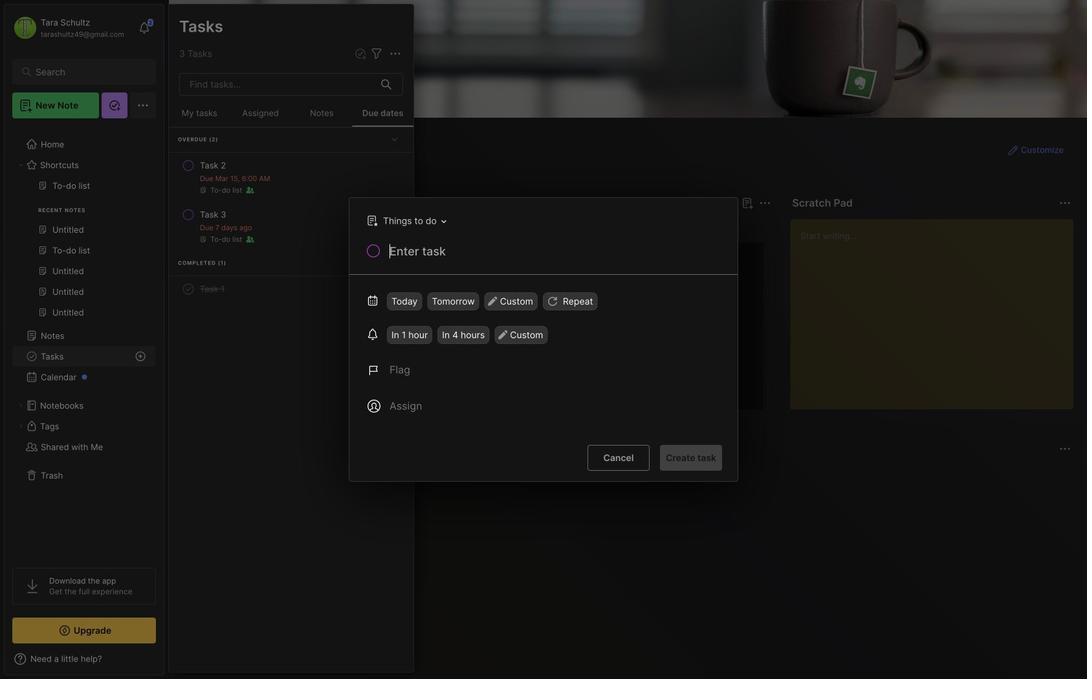 Task type: vqa. For each thing, say whether or not it's contained in the screenshot.
Font color image
no



Task type: describe. For each thing, give the bounding box(es) containing it.
Enter task text field
[[389, 243, 723, 265]]

1 row from the top
[[174, 154, 409, 201]]

collapse completed image
[[389, 257, 401, 269]]

group inside main element
[[12, 175, 155, 331]]

3 row from the top
[[174, 278, 409, 301]]

Start writing… text field
[[801, 220, 1074, 400]]

Search text field
[[36, 66, 139, 78]]

1 tab list from the top
[[192, 219, 770, 234]]

2 row from the top
[[174, 203, 409, 250]]

2 tab list from the top
[[192, 465, 1070, 480]]



Task type: locate. For each thing, give the bounding box(es) containing it.
row group
[[169, 128, 414, 302], [190, 242, 1088, 418]]

expand notebooks image
[[17, 402, 25, 410]]

task 3 2 cell
[[200, 209, 226, 221]]

1 vertical spatial tab list
[[192, 465, 1070, 480]]

tree inside main element
[[5, 126, 164, 557]]

Find tasks… text field
[[182, 74, 374, 95]]

0 vertical spatial row
[[174, 154, 409, 201]]

tab list
[[192, 219, 770, 234], [192, 465, 1070, 480]]

Go to note or move task field
[[361, 212, 451, 231]]

tree
[[5, 126, 164, 557]]

group
[[12, 175, 155, 331]]

expand tags image
[[17, 423, 25, 431]]

row
[[174, 154, 409, 201], [174, 203, 409, 250], [174, 278, 409, 301]]

task 1 4 cell
[[200, 283, 225, 296]]

tab
[[192, 219, 230, 234], [236, 219, 288, 234], [247, 465, 286, 480], [291, 465, 346, 480], [351, 465, 385, 480]]

2 vertical spatial row
[[174, 278, 409, 301]]

0 vertical spatial tab list
[[192, 219, 770, 234]]

1 vertical spatial row
[[174, 203, 409, 250]]

new task image
[[354, 47, 367, 60]]

task 2 1 cell
[[200, 159, 226, 172]]

collapse overdue image
[[389, 133, 401, 146]]

none search field inside main element
[[36, 64, 139, 80]]

main element
[[0, 0, 168, 680]]

None search field
[[36, 64, 139, 80]]



